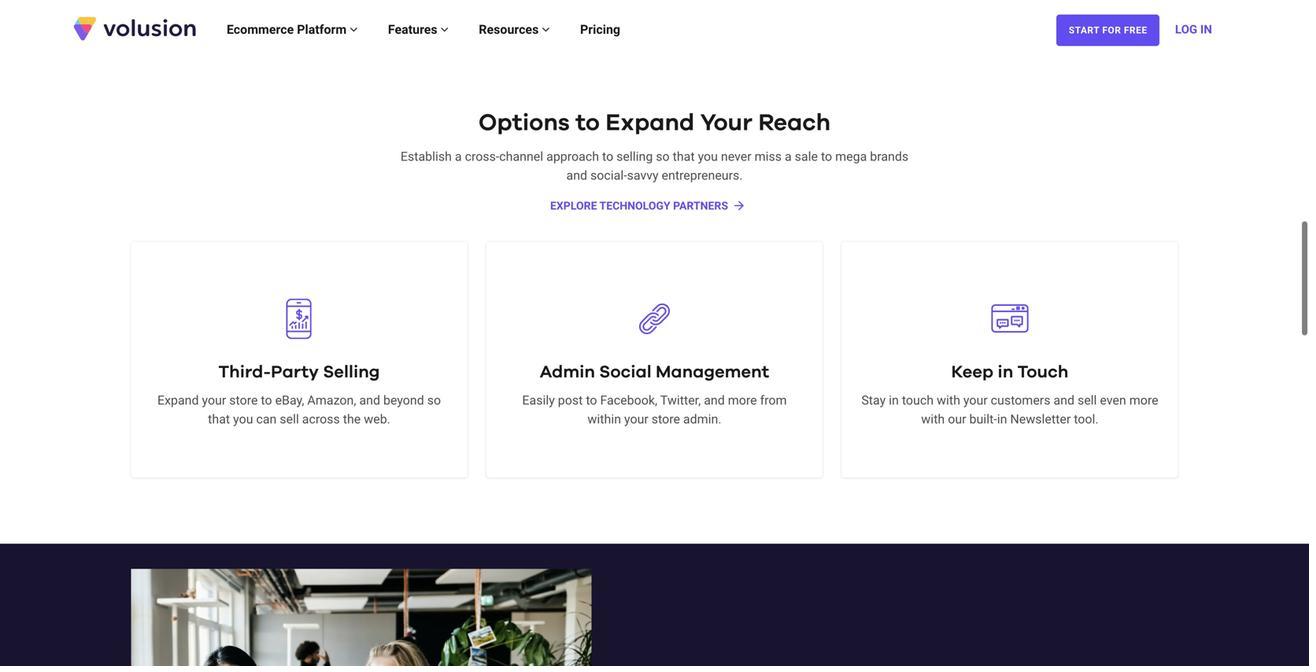 Task type: vqa. For each thing, say whether or not it's contained in the screenshot.
the left "the"
no



Task type: describe. For each thing, give the bounding box(es) containing it.
2 a from the left
[[785, 149, 792, 164]]

store inside expand your store to ebay, amazon, and beyond so that you can sell across the web.
[[229, 393, 258, 408]]

partners
[[673, 200, 728, 213]]

to inside expand your store to ebay, amazon, and beyond so that you can sell across the web.
[[261, 393, 272, 408]]

approach
[[546, 149, 599, 164]]

angle down image for features
[[441, 23, 449, 36]]

features
[[388, 22, 441, 37]]

options to expand your reach
[[478, 111, 831, 135]]

can
[[256, 412, 277, 427]]

beyond
[[383, 393, 424, 408]]

start
[[1069, 25, 1100, 36]]

ecommerce platform
[[227, 22, 350, 37]]

log in
[[1175, 22, 1212, 36]]

expand your store to ebay, amazon, and beyond so that you can sell across the web.
[[157, 393, 441, 427]]

0 vertical spatial expand
[[605, 111, 694, 135]]

angle down image
[[542, 23, 550, 36]]

and inside the stay in touch with your customers and sell even more with our built-in newsletter tool.
[[1054, 393, 1074, 408]]

to right sale
[[821, 149, 832, 164]]

volusion logo image
[[72, 15, 198, 42]]

ecommerce platform link
[[212, 6, 373, 53]]

never
[[721, 149, 751, 164]]

angle down image for ecommerce platform
[[350, 23, 358, 36]]

from
[[760, 393, 787, 408]]

that inside expand your store to ebay, amazon, and beyond so that you can sell across the web.
[[208, 412, 230, 427]]

keep
[[951, 364, 993, 381]]

admin social management
[[540, 364, 769, 381]]

across
[[302, 412, 340, 427]]

store inside easily post to facebook, twitter, and more from within your store admin.
[[652, 412, 680, 427]]

to up social-
[[602, 149, 613, 164]]

your
[[700, 111, 753, 135]]

channel
[[499, 149, 543, 164]]

keep in touch
[[951, 364, 1068, 381]]

entrepreneurs.
[[662, 168, 743, 183]]

miss
[[755, 149, 782, 164]]

in for keep
[[998, 364, 1013, 381]]

arrow_forward
[[732, 199, 746, 213]]

business check image
[[131, 570, 592, 667]]

resources link
[[464, 6, 565, 53]]

sell inside expand your store to ebay, amazon, and beyond so that you can sell across the web.
[[280, 412, 299, 427]]

your inside easily post to facebook, twitter, and more from within your store admin.
[[624, 412, 648, 427]]

customers
[[991, 393, 1050, 408]]

third-party selling
[[218, 364, 380, 381]]

the
[[343, 412, 361, 427]]

admin.
[[683, 412, 722, 427]]

platform
[[297, 22, 347, 37]]

touch
[[1017, 364, 1068, 381]]

management
[[656, 364, 769, 381]]

log in link
[[1175, 6, 1212, 53]]

so inside establish a cross-channel approach to selling so that you never miss a sale to mega brands and social-savvy entrepreneurs.
[[656, 149, 670, 164]]

touch
[[902, 393, 934, 408]]

start for free link
[[1056, 15, 1160, 46]]

establish
[[401, 149, 452, 164]]

and inside establish a cross-channel approach to selling so that you never miss a sale to mega brands and social-savvy entrepreneurs.
[[566, 168, 587, 183]]

savvy
[[627, 168, 659, 183]]

cross-
[[465, 149, 499, 164]]

resources
[[479, 22, 542, 37]]



Task type: locate. For each thing, give the bounding box(es) containing it.
0 horizontal spatial more
[[728, 393, 757, 408]]

amazon,
[[307, 393, 356, 408]]

angle down image right platform
[[350, 23, 358, 36]]

our
[[948, 412, 966, 427]]

post
[[558, 393, 583, 408]]

ecommerce
[[227, 22, 294, 37]]

sell inside the stay in touch with your customers and sell even more with our built-in newsletter tool.
[[1078, 393, 1097, 408]]

1 horizontal spatial a
[[785, 149, 792, 164]]

built-
[[969, 412, 997, 427]]

0 horizontal spatial your
[[202, 393, 226, 408]]

your down 'facebook,'
[[624, 412, 648, 427]]

0 vertical spatial that
[[673, 149, 695, 164]]

1 horizontal spatial more
[[1129, 393, 1158, 408]]

and
[[566, 168, 587, 183], [359, 393, 380, 408], [704, 393, 725, 408], [1054, 393, 1074, 408]]

you
[[698, 149, 718, 164], [233, 412, 253, 427]]

1 vertical spatial store
[[652, 412, 680, 427]]

reach
[[758, 111, 831, 135]]

expand inside expand your store to ebay, amazon, and beyond so that you can sell across the web.
[[157, 393, 199, 408]]

in right stay
[[889, 393, 899, 408]]

1 a from the left
[[455, 149, 462, 164]]

sell
[[1078, 393, 1097, 408], [280, 412, 299, 427]]

that
[[673, 149, 695, 164], [208, 412, 230, 427]]

even
[[1100, 393, 1126, 408]]

1 vertical spatial with
[[921, 412, 945, 427]]

0 vertical spatial in
[[998, 364, 1013, 381]]

start for free
[[1069, 25, 1147, 36]]

to up can
[[261, 393, 272, 408]]

free
[[1124, 25, 1147, 36]]

and inside expand your store to ebay, amazon, and beyond so that you can sell across the web.
[[359, 393, 380, 408]]

features link
[[373, 6, 464, 53]]

establish a cross-channel approach to selling so that you never miss a sale to mega brands and social-savvy entrepreneurs.
[[401, 149, 908, 183]]

selling
[[323, 364, 380, 381]]

that inside establish a cross-channel approach to selling so that you never miss a sale to mega brands and social-savvy entrepreneurs.
[[673, 149, 695, 164]]

1 horizontal spatial you
[[698, 149, 718, 164]]

1 horizontal spatial that
[[673, 149, 695, 164]]

third-
[[218, 364, 271, 381]]

1 vertical spatial you
[[233, 412, 253, 427]]

store down "third-"
[[229, 393, 258, 408]]

with
[[937, 393, 960, 408], [921, 412, 945, 427]]

0 vertical spatial sell
[[1078, 393, 1097, 408]]

log
[[1175, 22, 1197, 36]]

technology
[[599, 200, 670, 213]]

with up our
[[937, 393, 960, 408]]

pricing
[[580, 22, 620, 37]]

0 vertical spatial so
[[656, 149, 670, 164]]

1 horizontal spatial store
[[652, 412, 680, 427]]

more left from
[[728, 393, 757, 408]]

a left "cross-"
[[455, 149, 462, 164]]

2 vertical spatial in
[[997, 412, 1007, 427]]

1 horizontal spatial angle down image
[[441, 23, 449, 36]]

0 vertical spatial with
[[937, 393, 960, 408]]

your down "third-"
[[202, 393, 226, 408]]

tool.
[[1074, 412, 1099, 427]]

twitter,
[[660, 393, 701, 408]]

grow link image
[[627, 292, 682, 347]]

you left can
[[233, 412, 253, 427]]

1 horizontal spatial so
[[656, 149, 670, 164]]

and inside easily post to facebook, twitter, and more from within your store admin.
[[704, 393, 725, 408]]

0 horizontal spatial that
[[208, 412, 230, 427]]

that left can
[[208, 412, 230, 427]]

store down twitter,
[[652, 412, 680, 427]]

party
[[271, 364, 319, 381]]

stay
[[861, 393, 886, 408]]

for
[[1102, 25, 1121, 36]]

brands
[[870, 149, 908, 164]]

your up built-
[[963, 393, 988, 408]]

1 vertical spatial in
[[889, 393, 899, 408]]

angle down image inside 'features' link
[[441, 23, 449, 36]]

in for stay
[[889, 393, 899, 408]]

in down customers
[[997, 412, 1007, 427]]

options
[[478, 111, 570, 135]]

angle down image inside ecommerce platform link
[[350, 23, 358, 36]]

mega
[[835, 149, 867, 164]]

0 horizontal spatial sell
[[280, 412, 299, 427]]

more right 'even'
[[1129, 393, 1158, 408]]

that up entrepreneurs.
[[673, 149, 695, 164]]

1 vertical spatial expand
[[157, 393, 199, 408]]

1 more from the left
[[728, 393, 757, 408]]

and up 'tool.'
[[1054, 393, 1074, 408]]

to
[[576, 111, 600, 135], [602, 149, 613, 164], [821, 149, 832, 164], [261, 393, 272, 408], [586, 393, 597, 408]]

1 vertical spatial so
[[427, 393, 441, 408]]

so inside expand your store to ebay, amazon, and beyond so that you can sell across the web.
[[427, 393, 441, 408]]

1 horizontal spatial your
[[624, 412, 648, 427]]

angle down image
[[350, 23, 358, 36], [441, 23, 449, 36]]

to up approach
[[576, 111, 600, 135]]

1 angle down image from the left
[[350, 23, 358, 36]]

your inside expand your store to ebay, amazon, and beyond so that you can sell across the web.
[[202, 393, 226, 408]]

1 vertical spatial sell
[[280, 412, 299, 427]]

angle down image left resources
[[441, 23, 449, 36]]

a left sale
[[785, 149, 792, 164]]

and up the "admin."
[[704, 393, 725, 408]]

admin
[[540, 364, 595, 381]]

1 vertical spatial that
[[208, 412, 230, 427]]

stay in touch with your customers and sell even more with our built-in newsletter tool.
[[861, 393, 1158, 427]]

sell up 'tool.'
[[1078, 393, 1097, 408]]

more inside easily post to facebook, twitter, and more from within your store admin.
[[728, 393, 757, 408]]

to right post
[[586, 393, 597, 408]]

1 horizontal spatial expand
[[605, 111, 694, 135]]

2 angle down image from the left
[[441, 23, 449, 36]]

sell down ebay,
[[280, 412, 299, 427]]

a
[[455, 149, 462, 164], [785, 149, 792, 164]]

expand
[[605, 111, 694, 135], [157, 393, 199, 408]]

within
[[588, 412, 621, 427]]

so
[[656, 149, 670, 164], [427, 393, 441, 408]]

so up savvy
[[656, 149, 670, 164]]

0 horizontal spatial a
[[455, 149, 462, 164]]

you inside establish a cross-channel approach to selling so that you never miss a sale to mega brands and social-savvy entrepreneurs.
[[698, 149, 718, 164]]

in up customers
[[998, 364, 1013, 381]]

your
[[202, 393, 226, 408], [963, 393, 988, 408], [624, 412, 648, 427]]

pricing link
[[565, 6, 635, 53]]

easily
[[522, 393, 555, 408]]

grow money image
[[272, 292, 327, 347]]

1 horizontal spatial sell
[[1078, 393, 1097, 408]]

in
[[1200, 22, 1212, 36]]

store
[[229, 393, 258, 408], [652, 412, 680, 427]]

0 horizontal spatial angle down image
[[350, 23, 358, 36]]

and down approach
[[566, 168, 587, 183]]

with left our
[[921, 412, 945, 427]]

keep in touch image
[[982, 292, 1037, 347]]

so right beyond
[[427, 393, 441, 408]]

0 horizontal spatial so
[[427, 393, 441, 408]]

0 horizontal spatial you
[[233, 412, 253, 427]]

in
[[998, 364, 1013, 381], [889, 393, 899, 408], [997, 412, 1007, 427]]

sale
[[795, 149, 818, 164]]

2 horizontal spatial your
[[963, 393, 988, 408]]

social
[[599, 364, 652, 381]]

0 horizontal spatial store
[[229, 393, 258, 408]]

ebay,
[[275, 393, 304, 408]]

easily post to facebook, twitter, and more from within your store admin.
[[522, 393, 787, 427]]

to inside easily post to facebook, twitter, and more from within your store admin.
[[586, 393, 597, 408]]

you inside expand your store to ebay, amazon, and beyond so that you can sell across the web.
[[233, 412, 253, 427]]

0 horizontal spatial expand
[[157, 393, 199, 408]]

0 vertical spatial you
[[698, 149, 718, 164]]

2 more from the left
[[1129, 393, 1158, 408]]

newsletter
[[1010, 412, 1071, 427]]

selling
[[616, 149, 653, 164]]

explore
[[550, 200, 597, 213]]

social-
[[590, 168, 627, 183]]

0 vertical spatial store
[[229, 393, 258, 408]]

more
[[728, 393, 757, 408], [1129, 393, 1158, 408]]

explore technology partners arrow_forward
[[550, 199, 746, 213]]

web.
[[364, 412, 390, 427]]

your inside the stay in touch with your customers and sell even more with our built-in newsletter tool.
[[963, 393, 988, 408]]

you up entrepreneurs.
[[698, 149, 718, 164]]

facebook,
[[600, 393, 657, 408]]

and up web.
[[359, 393, 380, 408]]

more inside the stay in touch with your customers and sell even more with our built-in newsletter tool.
[[1129, 393, 1158, 408]]



